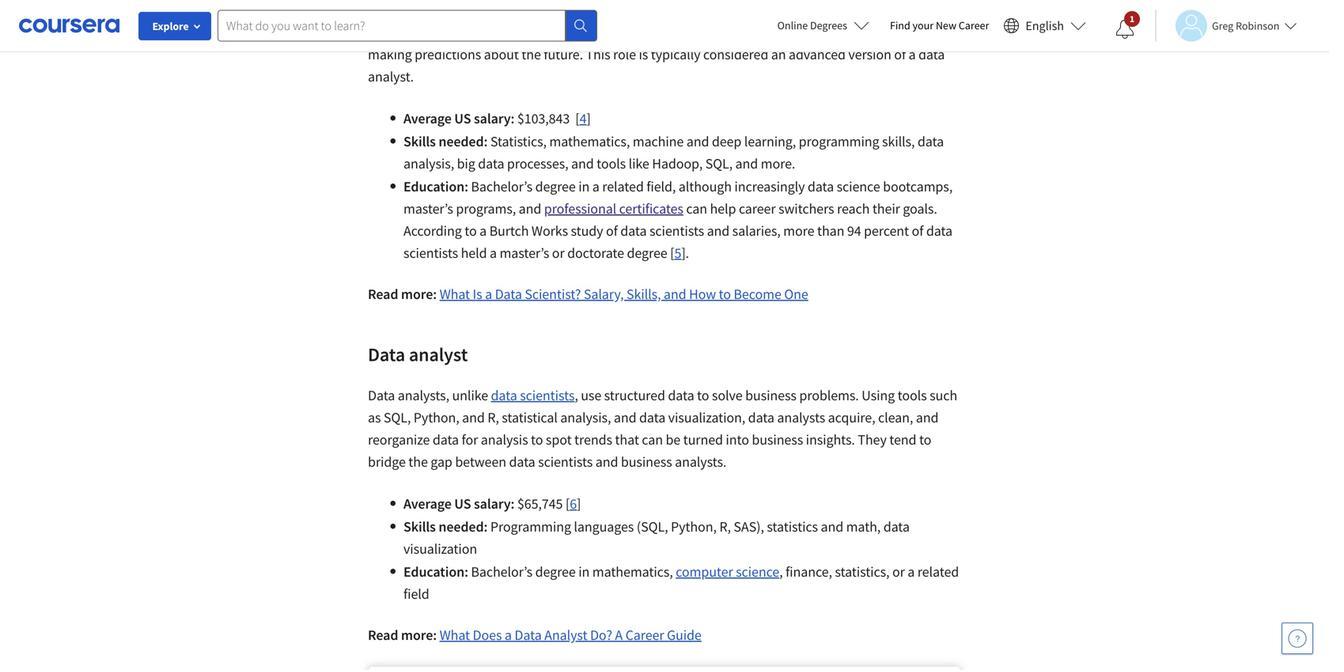 Task type: describe. For each thing, give the bounding box(es) containing it.
switchers
[[779, 200, 835, 218]]

visualization
[[404, 540, 477, 558]]

machine
[[633, 133, 684, 150]]

field,
[[647, 178, 676, 196]]

online degrees
[[778, 18, 848, 32]]

do?
[[590, 627, 613, 644]]

us for programming
[[455, 495, 471, 513]]

analysis
[[481, 431, 528, 449]]

than
[[818, 222, 845, 240]]

average for average us salary: $103,843  [ 4 ]
[[404, 110, 452, 127]]

data analyst
[[368, 343, 468, 366]]

bachelor's degree in a related field, although increasingly data science bootcamps, master's programs, and
[[404, 178, 953, 218]]

for
[[462, 431, 478, 449]]

read more: what is a data scientist? salary, skills, and how to become one
[[368, 285, 809, 303]]

degree inside 'bachelor's degree in a related field, although increasingly data science bootcamps, master's programs, and'
[[536, 178, 576, 196]]

sql, inside ', use structured data to solve business problems. using tools such as sql, python, and r, statistical analysis, and data visualization, data analysts acquire, clean, and reorganize data for analysis to spot trends that can be turned into business insights. they tend to bridge the gap between data scientists and business analysts.'
[[384, 409, 411, 427]]

and left deep
[[687, 133, 710, 150]]

0 vertical spatial business
[[746, 387, 797, 404]]

, finance, statistics, or a related field
[[404, 563, 960, 603]]

python, inside ', use structured data to solve business problems. using tools such as sql, python, and r, statistical analysis, and data visualization, data analysts acquire, clean, and reorganize data for analysis to spot trends that can be turned into business insights. they tend to bridge the gap between data scientists and business analysts.'
[[414, 409, 460, 427]]

mathematics, inside the statistics, mathematics, machine and deep learning, programming skills, data analysis, big data processes, and tools like hadoop, sql, and more.
[[550, 133, 630, 150]]

find your new career
[[890, 18, 990, 32]]

statistical
[[502, 409, 558, 427]]

bridge
[[368, 453, 406, 471]]

data left the analyst
[[368, 343, 405, 366]]

that
[[615, 431, 639, 449]]

scientists down 'according'
[[404, 244, 458, 262]]

1 vertical spatial career
[[626, 627, 665, 644]]

to left the spot
[[531, 431, 543, 449]]

6
[[570, 495, 577, 513]]

[ inside can help career switchers reach their goals. according to a burtch works study of data scientists and salaries, more than 94 percent of data scientists held a master's or doctorate degree [
[[671, 244, 675, 262]]

skills needed: for visualization
[[404, 518, 491, 536]]

analysts,
[[398, 387, 450, 404]]

data down goals.
[[927, 222, 953, 240]]

between
[[455, 453, 507, 471]]

professional
[[544, 200, 617, 218]]

skills,
[[627, 285, 661, 303]]

2 of from the left
[[912, 222, 924, 240]]

data right big
[[478, 155, 505, 173]]

read more: what does a data analyst do? a career guide
[[368, 627, 702, 644]]

, for finance,
[[780, 563, 783, 581]]

(sql,
[[637, 518, 668, 536]]

tools inside ', use structured data to solve business problems. using tools such as sql, python, and r, statistical analysis, and data visualization, data analysts acquire, clean, and reorganize data for analysis to spot trends that can be turned into business insights. they tend to bridge the gap between data scientists and business analysts.'
[[898, 387, 927, 404]]

more: for what does a data analyst do? a career guide
[[401, 627, 437, 644]]

education: bachelor's degree in mathematics, computer science
[[404, 563, 780, 581]]

english button
[[998, 0, 1093, 51]]

learning,
[[745, 133, 796, 150]]

certificates
[[620, 200, 684, 218]]

professional certificates link
[[544, 200, 684, 218]]

and down data analysts, unlike data scientists
[[462, 409, 485, 427]]

and left how on the top right of page
[[664, 285, 687, 303]]

2 vertical spatial degree
[[536, 563, 576, 581]]

5 link
[[675, 244, 682, 262]]

and down such
[[916, 409, 939, 427]]

field
[[404, 585, 430, 603]]

$65,745
[[518, 495, 563, 513]]

languages
[[574, 518, 634, 536]]

clean,
[[879, 409, 914, 427]]

new
[[936, 18, 957, 32]]

to inside can help career switchers reach their goals. according to a burtch works study of data scientists and salaries, more than 94 percent of data scientists held a master's or doctorate degree [
[[465, 222, 477, 240]]

guide
[[667, 627, 702, 644]]

2 vertical spatial [
[[566, 495, 570, 513]]

statistics,
[[491, 133, 547, 150]]

a right is
[[485, 285, 492, 303]]

like
[[629, 155, 650, 173]]

computer science link
[[676, 563, 780, 581]]

salary: for programming
[[474, 495, 515, 513]]

and up that
[[614, 409, 637, 427]]

coursera image
[[19, 13, 120, 38]]

analysts.
[[675, 453, 727, 471]]

related inside , finance, statistics, or a related field
[[918, 563, 960, 581]]

salaries,
[[733, 222, 781, 240]]

solve
[[712, 387, 743, 404]]

held
[[461, 244, 487, 262]]

turned
[[684, 431, 723, 449]]

is
[[473, 285, 483, 303]]

such
[[930, 387, 958, 404]]

computer
[[676, 563, 733, 581]]

related inside 'bachelor's degree in a related field, although increasingly data science bootcamps, master's programs, and'
[[603, 178, 644, 196]]

scientists up statistical
[[520, 387, 575, 404]]

0 vertical spatial ]
[[587, 110, 591, 127]]

data up gap on the bottom left of page
[[433, 431, 459, 449]]

data down the certificates
[[621, 222, 647, 240]]

english
[[1026, 18, 1065, 34]]

average us salary: $103,843  [ 4 ]
[[404, 110, 591, 127]]

math,
[[847, 518, 881, 536]]

the
[[409, 453, 428, 471]]

reorganize
[[368, 431, 430, 449]]

reach
[[837, 200, 870, 218]]

analysis, inside ', use structured data to solve business problems. using tools such as sql, python, and r, statistical analysis, and data visualization, data analysts acquire, clean, and reorganize data for analysis to spot trends that can be turned into business insights. they tend to bridge the gap between data scientists and business analysts.'
[[561, 409, 611, 427]]

1 of from the left
[[606, 222, 618, 240]]

bachelor's inside 'bachelor's degree in a related field, although increasingly data science bootcamps, master's programs, and'
[[471, 178, 533, 196]]

more.
[[761, 155, 796, 173]]

us for statistics,
[[455, 110, 471, 127]]

and inside 'bachelor's degree in a related field, although increasingly data science bootcamps, master's programs, and'
[[519, 200, 542, 218]]

their
[[873, 200, 901, 218]]

programs,
[[456, 200, 516, 218]]

].
[[682, 244, 689, 262]]

needed: for big
[[439, 133, 488, 150]]

and inside can help career switchers reach their goals. according to a burtch works study of data scientists and salaries, more than 94 percent of data scientists held a master's or doctorate degree [
[[707, 222, 730, 240]]

or inside , finance, statistics, or a related field
[[893, 563, 905, 581]]

tend
[[890, 431, 917, 449]]

burtch
[[490, 222, 529, 240]]

gap
[[431, 453, 453, 471]]

and down trends
[[596, 453, 618, 471]]

1
[[1130, 13, 1135, 25]]

problems.
[[800, 387, 859, 404]]

What do you want to learn? text field
[[218, 10, 566, 42]]

more
[[784, 222, 815, 240]]

become
[[734, 285, 782, 303]]

salary: for statistics,
[[474, 110, 515, 127]]

find
[[890, 18, 911, 32]]

analysis, inside the statistics, mathematics, machine and deep learning, programming skills, data analysis, big data processes, and tools like hadoop, sql, and more.
[[404, 155, 454, 173]]

5 ].
[[675, 244, 689, 262]]

greg
[[1213, 19, 1234, 33]]

, for use
[[575, 387, 578, 404]]

spot
[[546, 431, 572, 449]]

what is a data scientist? salary, skills, and how to become one link
[[440, 285, 809, 303]]

online
[[778, 18, 808, 32]]

sas),
[[734, 518, 765, 536]]

a down programs,
[[480, 222, 487, 240]]

94
[[848, 222, 862, 240]]

data inside programming languages (sql, python, r, sas), statistics and math, data visualization
[[884, 518, 910, 536]]

1 horizontal spatial [
[[576, 110, 580, 127]]

be
[[666, 431, 681, 449]]

explore
[[152, 19, 189, 33]]

deep
[[712, 133, 742, 150]]

average us salary: $65,745 [ 6 ]
[[404, 495, 581, 513]]

data up into
[[749, 409, 775, 427]]



Task type: locate. For each thing, give the bounding box(es) containing it.
0 vertical spatial master's
[[404, 200, 453, 218]]

degrees
[[811, 18, 848, 32]]

2 bachelor's from the top
[[471, 563, 533, 581]]

science inside 'bachelor's degree in a related field, although increasingly data science bootcamps, master's programs, and'
[[837, 178, 881, 196]]

1 vertical spatial in
[[579, 563, 590, 581]]

insights.
[[806, 431, 856, 449]]

in down "languages"
[[579, 563, 590, 581]]

scientists inside ', use structured data to solve business problems. using tools such as sql, python, and r, statistical analysis, and data visualization, data analysts acquire, clean, and reorganize data for analysis to spot trends that can be turned into business insights. they tend to bridge the gap between data scientists and business analysts.'
[[538, 453, 593, 471]]

4 link
[[580, 110, 587, 127]]

salary: up statistics,
[[474, 110, 515, 127]]

degree
[[536, 178, 576, 196], [627, 244, 668, 262], [536, 563, 576, 581]]

2 in from the top
[[579, 563, 590, 581]]

1 horizontal spatial career
[[959, 18, 990, 32]]

0 vertical spatial skills
[[404, 133, 436, 150]]

2 vertical spatial business
[[621, 453, 673, 471]]

what left does
[[440, 627, 470, 644]]

a
[[615, 627, 623, 644]]

and right the processes,
[[572, 155, 594, 173]]

2 more: from the top
[[401, 627, 437, 644]]

0 horizontal spatial ]
[[577, 495, 581, 513]]

r, left sas),
[[720, 518, 731, 536]]

find your new career link
[[883, 16, 998, 36]]

2 read from the top
[[368, 627, 398, 644]]

2 skills needed: from the top
[[404, 518, 491, 536]]

master's
[[404, 200, 453, 218], [500, 244, 550, 262]]

sql, down deep
[[706, 155, 733, 173]]

data inside 'bachelor's degree in a related field, although increasingly data science bootcamps, master's programs, and'
[[808, 178, 834, 196]]

, inside ', use structured data to solve business problems. using tools such as sql, python, and r, statistical analysis, and data visualization, data analysts acquire, clean, and reorganize data for analysis to spot trends that can be turned into business insights. they tend to bridge the gap between data scientists and business analysts.'
[[575, 387, 578, 404]]

0 vertical spatial r,
[[488, 409, 499, 427]]

2 education: from the top
[[404, 563, 469, 581]]

can left be
[[642, 431, 663, 449]]

education: down big
[[404, 178, 471, 196]]

of down goals.
[[912, 222, 924, 240]]

mathematics, down "4" link
[[550, 133, 630, 150]]

1 skills needed: from the top
[[404, 133, 491, 150]]

analyst
[[409, 343, 468, 366]]

1 vertical spatial r,
[[720, 518, 731, 536]]

skills needed: up visualization
[[404, 518, 491, 536]]

0 horizontal spatial master's
[[404, 200, 453, 218]]

0 vertical spatial [
[[576, 110, 580, 127]]

master's inside can help career switchers reach their goals. according to a burtch works study of data scientists and salaries, more than 94 percent of data scientists held a master's or doctorate degree [
[[500, 244, 550, 262]]

needed: up big
[[439, 133, 488, 150]]

None search field
[[218, 10, 598, 42]]

1 vertical spatial sql,
[[384, 409, 411, 427]]

1 vertical spatial analysis,
[[561, 409, 611, 427]]

1 what from the top
[[440, 285, 470, 303]]

use
[[581, 387, 602, 404]]

1 horizontal spatial analysis,
[[561, 409, 611, 427]]

skills for statistics, mathematics, machine and deep learning, programming skills, data analysis, big data processes, and tools like hadoop, sql, and more.
[[404, 133, 436, 150]]

0 vertical spatial science
[[837, 178, 881, 196]]

can down the although
[[687, 200, 708, 218]]

needed: for visualization
[[439, 518, 488, 536]]

programming
[[799, 133, 880, 150]]

1 us from the top
[[455, 110, 471, 127]]

sql, inside the statistics, mathematics, machine and deep learning, programming skills, data analysis, big data processes, and tools like hadoop, sql, and more.
[[706, 155, 733, 173]]

data right math, in the bottom right of the page
[[884, 518, 910, 536]]

, left finance,
[[780, 563, 783, 581]]

0 horizontal spatial ,
[[575, 387, 578, 404]]

trends
[[575, 431, 613, 449]]

0 vertical spatial tools
[[597, 155, 626, 173]]

1 vertical spatial skills needed:
[[404, 518, 491, 536]]

or right statistics,
[[893, 563, 905, 581]]

master's up 'according'
[[404, 200, 453, 218]]

2 us from the top
[[455, 495, 471, 513]]

bachelor's down programming
[[471, 563, 533, 581]]

unlike
[[452, 387, 488, 404]]

1 vertical spatial [
[[671, 244, 675, 262]]

of down professional certificates
[[606, 222, 618, 240]]

average for average us salary: $65,745 [ 6 ]
[[404, 495, 452, 513]]

1 vertical spatial or
[[893, 563, 905, 581]]

0 vertical spatial analysis,
[[404, 155, 454, 173]]

1 horizontal spatial sql,
[[706, 155, 733, 173]]

0 vertical spatial related
[[603, 178, 644, 196]]

1 vertical spatial what
[[440, 627, 470, 644]]

degree down programming
[[536, 563, 576, 581]]

0 vertical spatial python,
[[414, 409, 460, 427]]

0 horizontal spatial python,
[[414, 409, 460, 427]]

mathematics, down programming languages (sql, python, r, sas), statistics and math, data visualization
[[593, 563, 673, 581]]

and down deep
[[736, 155, 758, 173]]

data up visualization,
[[668, 387, 695, 404]]

read for read more: what does a data analyst do? a career guide
[[368, 627, 398, 644]]

r, inside ', use structured data to solve business problems. using tools such as sql, python, and r, statistical analysis, and data visualization, data analysts acquire, clean, and reorganize data for analysis to spot trends that can be turned into business insights. they tend to bridge the gap between data scientists and business analysts.'
[[488, 409, 499, 427]]

skills needed: for big
[[404, 133, 491, 150]]

0 horizontal spatial r,
[[488, 409, 499, 427]]

more: down 'field'
[[401, 627, 437, 644]]

1 vertical spatial degree
[[627, 244, 668, 262]]

, inside , finance, statistics, or a related field
[[780, 563, 783, 581]]

according
[[404, 222, 462, 240]]

python,
[[414, 409, 460, 427], [671, 518, 717, 536]]

0 vertical spatial ,
[[575, 387, 578, 404]]

sql, up reorganize
[[384, 409, 411, 427]]

can inside ', use structured data to solve business problems. using tools such as sql, python, and r, statistical analysis, and data visualization, data analysts acquire, clean, and reorganize data for analysis to spot trends that can be turned into business insights. they tend to bridge the gap between data scientists and business analysts.'
[[642, 431, 663, 449]]

and left math, in the bottom right of the page
[[821, 518, 844, 536]]

or down "works"
[[552, 244, 565, 262]]

data analysts, unlike data scientists
[[368, 387, 575, 404]]

1 horizontal spatial master's
[[500, 244, 550, 262]]

1 vertical spatial needed:
[[439, 518, 488, 536]]

4
[[580, 110, 587, 127]]

or
[[552, 244, 565, 262], [893, 563, 905, 581]]

and
[[687, 133, 710, 150], [572, 155, 594, 173], [736, 155, 758, 173], [519, 200, 542, 218], [707, 222, 730, 240], [664, 285, 687, 303], [462, 409, 485, 427], [614, 409, 637, 427], [916, 409, 939, 427], [596, 453, 618, 471], [821, 518, 844, 536]]

degree left the 5 link at top right
[[627, 244, 668, 262]]

your
[[913, 18, 934, 32]]

0 vertical spatial skills needed:
[[404, 133, 491, 150]]

1 read from the top
[[368, 285, 398, 303]]

career right new
[[959, 18, 990, 32]]

1 average from the top
[[404, 110, 452, 127]]

0 vertical spatial needed:
[[439, 133, 488, 150]]

tools up clean,
[[898, 387, 927, 404]]

professional certificates
[[544, 200, 684, 218]]

science up reach
[[837, 178, 881, 196]]

help
[[710, 200, 736, 218]]

to right how on the top right of page
[[719, 285, 731, 303]]

business down analysts
[[752, 431, 804, 449]]

education: down visualization
[[404, 563, 469, 581]]

career
[[959, 18, 990, 32], [626, 627, 665, 644]]

scientist?
[[525, 285, 581, 303]]

skills needed:
[[404, 133, 491, 150], [404, 518, 491, 536]]

1 horizontal spatial science
[[837, 178, 881, 196]]

doctorate
[[568, 244, 625, 262]]

show notifications image
[[1116, 20, 1135, 39]]

1 horizontal spatial related
[[918, 563, 960, 581]]

tools inside the statistics, mathematics, machine and deep learning, programming skills, data analysis, big data processes, and tools like hadoop, sql, and more.
[[597, 155, 626, 173]]

1 in from the top
[[579, 178, 590, 196]]

0 vertical spatial us
[[455, 110, 471, 127]]

2 what from the top
[[440, 627, 470, 644]]

related
[[603, 178, 644, 196], [918, 563, 960, 581]]

0 vertical spatial salary:
[[474, 110, 515, 127]]

of
[[606, 222, 618, 240], [912, 222, 924, 240]]

robinson
[[1236, 19, 1280, 33]]

greg robinson button
[[1156, 10, 1298, 42]]

data left analyst
[[515, 627, 542, 644]]

1 vertical spatial python,
[[671, 518, 717, 536]]

into
[[726, 431, 750, 449]]

1 horizontal spatial r,
[[720, 518, 731, 536]]

help center image
[[1289, 629, 1308, 648]]

1 skills from the top
[[404, 133, 436, 150]]

1 horizontal spatial ]
[[587, 110, 591, 127]]

1 bachelor's from the top
[[471, 178, 533, 196]]

tools
[[597, 155, 626, 173], [898, 387, 927, 404]]

1 horizontal spatial python,
[[671, 518, 717, 536]]

a inside 'bachelor's degree in a related field, although increasingly data science bootcamps, master's programs, and'
[[593, 178, 600, 196]]

hadoop,
[[652, 155, 703, 173]]

1 vertical spatial bachelor's
[[471, 563, 533, 581]]

a right held
[[490, 244, 497, 262]]

1 vertical spatial education:
[[404, 563, 469, 581]]

us up big
[[455, 110, 471, 127]]

0 vertical spatial average
[[404, 110, 452, 127]]

1 vertical spatial ,
[[780, 563, 783, 581]]

0 horizontal spatial career
[[626, 627, 665, 644]]

data down analysis
[[509, 453, 536, 471]]

degree inside can help career switchers reach their goals. according to a burtch works study of data scientists and salaries, more than 94 percent of data scientists held a master's or doctorate degree [
[[627, 244, 668, 262]]

what
[[440, 285, 470, 303], [440, 627, 470, 644]]

and down help
[[707, 222, 730, 240]]

salary,
[[584, 285, 624, 303]]

1 horizontal spatial of
[[912, 222, 924, 240]]

1 vertical spatial read
[[368, 627, 398, 644]]

to up visualization,
[[697, 387, 710, 404]]

0 horizontal spatial related
[[603, 178, 644, 196]]

data up statistical
[[491, 387, 517, 404]]

skills,
[[883, 133, 915, 150]]

related right statistics,
[[918, 563, 960, 581]]

0 horizontal spatial can
[[642, 431, 663, 449]]

skills needed: up big
[[404, 133, 491, 150]]

works
[[532, 222, 568, 240]]

1 vertical spatial master's
[[500, 244, 550, 262]]

related up professional certificates
[[603, 178, 644, 196]]

0 vertical spatial can
[[687, 200, 708, 218]]

to up held
[[465, 222, 477, 240]]

2 average from the top
[[404, 495, 452, 513]]

0 vertical spatial sql,
[[706, 155, 733, 173]]

analysts
[[778, 409, 826, 427]]

greg robinson
[[1213, 19, 1280, 33]]

1 vertical spatial can
[[642, 431, 663, 449]]

in inside 'bachelor's degree in a related field, although increasingly data science bootcamps, master's programs, and'
[[579, 178, 590, 196]]

0 vertical spatial read
[[368, 285, 398, 303]]

0 horizontal spatial [
[[566, 495, 570, 513]]

analysis, down use
[[561, 409, 611, 427]]

1 vertical spatial mathematics,
[[593, 563, 673, 581]]

1 education: from the top
[[404, 178, 471, 196]]

1 vertical spatial business
[[752, 431, 804, 449]]

1 vertical spatial ]
[[577, 495, 581, 513]]

1 vertical spatial salary:
[[474, 495, 515, 513]]

as
[[368, 409, 381, 427]]

1 vertical spatial us
[[455, 495, 471, 513]]

a inside , finance, statistics, or a related field
[[908, 563, 915, 581]]

how
[[689, 285, 716, 303]]

master's down burtch
[[500, 244, 550, 262]]

read for read more: what is a data scientist? salary, skills, and how to become one
[[368, 285, 398, 303]]

bootcamps,
[[883, 178, 953, 196]]

0 horizontal spatial of
[[606, 222, 618, 240]]

2 salary: from the top
[[474, 495, 515, 513]]

what left is
[[440, 285, 470, 303]]

,
[[575, 387, 578, 404], [780, 563, 783, 581]]

goals.
[[903, 200, 938, 218]]

1 vertical spatial science
[[736, 563, 780, 581]]

1 needed: from the top
[[439, 133, 488, 150]]

data right skills,
[[918, 133, 944, 150]]

0 vertical spatial education:
[[404, 178, 471, 196]]

they
[[858, 431, 887, 449]]

can inside can help career switchers reach their goals. according to a burtch works study of data scientists and salaries, more than 94 percent of data scientists held a master's or doctorate degree [
[[687, 200, 708, 218]]

0 vertical spatial bachelor's
[[471, 178, 533, 196]]

programming languages (sql, python, r, sas), statistics and math, data visualization
[[404, 518, 910, 558]]

career
[[739, 200, 776, 218]]

0 vertical spatial mathematics,
[[550, 133, 630, 150]]

0 vertical spatial what
[[440, 285, 470, 303]]

career right a in the left of the page
[[626, 627, 665, 644]]

business up analysts
[[746, 387, 797, 404]]

tools left like in the top of the page
[[597, 155, 626, 173]]

1 horizontal spatial tools
[[898, 387, 927, 404]]

science
[[837, 178, 881, 196], [736, 563, 780, 581]]

a up professional
[[593, 178, 600, 196]]

needed: up visualization
[[439, 518, 488, 536]]

us down between
[[455, 495, 471, 513]]

analysis, left big
[[404, 155, 454, 173]]

to
[[465, 222, 477, 240], [719, 285, 731, 303], [697, 387, 710, 404], [531, 431, 543, 449], [920, 431, 932, 449]]

0 horizontal spatial tools
[[597, 155, 626, 173]]

data down structured
[[640, 409, 666, 427]]

more:
[[401, 285, 437, 303], [401, 627, 437, 644]]

1 vertical spatial related
[[918, 563, 960, 581]]

master's inside 'bachelor's degree in a related field, although increasingly data science bootcamps, master's programs, and'
[[404, 200, 453, 218]]

education: for education: bachelor's degree in mathematics, computer science
[[404, 563, 469, 581]]

1 more: from the top
[[401, 285, 437, 303]]

skills
[[404, 133, 436, 150], [404, 518, 436, 536]]

1 vertical spatial average
[[404, 495, 452, 513]]

1 horizontal spatial or
[[893, 563, 905, 581]]

a right does
[[505, 627, 512, 644]]

in up professional
[[579, 178, 590, 196]]

1 salary: from the top
[[474, 110, 515, 127]]

0 horizontal spatial sql,
[[384, 409, 411, 427]]

and inside programming languages (sql, python, r, sas), statistics and math, data visualization
[[821, 518, 844, 536]]

can help career switchers reach their goals. according to a burtch works study of data scientists and salaries, more than 94 percent of data scientists held a master's or doctorate degree [
[[404, 200, 953, 262]]

degree down the processes,
[[536, 178, 576, 196]]

0 horizontal spatial science
[[736, 563, 780, 581]]

python, inside programming languages (sql, python, r, sas), statistics and math, data visualization
[[671, 518, 717, 536]]

structured
[[604, 387, 666, 404]]

and up "works"
[[519, 200, 542, 218]]

skills for programming languages (sql, python, r, sas), statistics and math, data visualization
[[404, 518, 436, 536]]

python, right (sql,
[[671, 518, 717, 536]]

increasingly
[[735, 178, 805, 196]]

data up switchers on the right
[[808, 178, 834, 196]]

education: for education:
[[404, 178, 471, 196]]

more: for what is a data scientist? salary, skills, and how to become one
[[401, 285, 437, 303]]

0 vertical spatial career
[[959, 18, 990, 32]]

what for what is a data scientist? salary, skills, and how to become one
[[440, 285, 470, 303]]

analyst
[[545, 627, 588, 644]]

1 vertical spatial more:
[[401, 627, 437, 644]]

0 vertical spatial more:
[[401, 285, 437, 303]]

, left use
[[575, 387, 578, 404]]

more: left is
[[401, 285, 437, 303]]

does
[[473, 627, 502, 644]]

2 needed: from the top
[[439, 518, 488, 536]]

statistics,
[[835, 563, 890, 581]]

2 horizontal spatial [
[[671, 244, 675, 262]]

, use structured data to solve business problems. using tools such as sql, python, and r, statistical analysis, and data visualization, data analysts acquire, clean, and reorganize data for analysis to spot trends that can be turned into business insights. they tend to bridge the gap between data scientists and business analysts.
[[368, 387, 958, 471]]

business
[[746, 387, 797, 404], [752, 431, 804, 449], [621, 453, 673, 471]]

1 vertical spatial tools
[[898, 387, 927, 404]]

0 horizontal spatial analysis,
[[404, 155, 454, 173]]

using
[[862, 387, 895, 404]]

0 horizontal spatial or
[[552, 244, 565, 262]]

data up "as"
[[368, 387, 395, 404]]

r, up analysis
[[488, 409, 499, 427]]

1 horizontal spatial can
[[687, 200, 708, 218]]

[
[[576, 110, 580, 127], [671, 244, 675, 262], [566, 495, 570, 513]]

bachelor's up programs,
[[471, 178, 533, 196]]

0 vertical spatial degree
[[536, 178, 576, 196]]

r, inside programming languages (sql, python, r, sas), statistics and math, data visualization
[[720, 518, 731, 536]]

scientists down the spot
[[538, 453, 593, 471]]

or inside can help career switchers reach their goals. according to a burtch works study of data scientists and salaries, more than 94 percent of data scientists held a master's or doctorate degree [
[[552, 244, 565, 262]]

bachelor's
[[471, 178, 533, 196], [471, 563, 533, 581]]

salary: up programming
[[474, 495, 515, 513]]

business down that
[[621, 453, 673, 471]]

python, down analysts, at left
[[414, 409, 460, 427]]

0 vertical spatial in
[[579, 178, 590, 196]]

acquire,
[[829, 409, 876, 427]]

2 skills from the top
[[404, 518, 436, 536]]

data right is
[[495, 285, 522, 303]]

0 vertical spatial or
[[552, 244, 565, 262]]

1 vertical spatial skills
[[404, 518, 436, 536]]

science down sas),
[[736, 563, 780, 581]]

mathematics,
[[550, 133, 630, 150], [593, 563, 673, 581]]

1 horizontal spatial ,
[[780, 563, 783, 581]]

to right the tend
[[920, 431, 932, 449]]

scientists up 5
[[650, 222, 705, 240]]

a right statistics,
[[908, 563, 915, 581]]

what for what does a data analyst do? a career guide
[[440, 627, 470, 644]]



Task type: vqa. For each thing, say whether or not it's contained in the screenshot.
10
no



